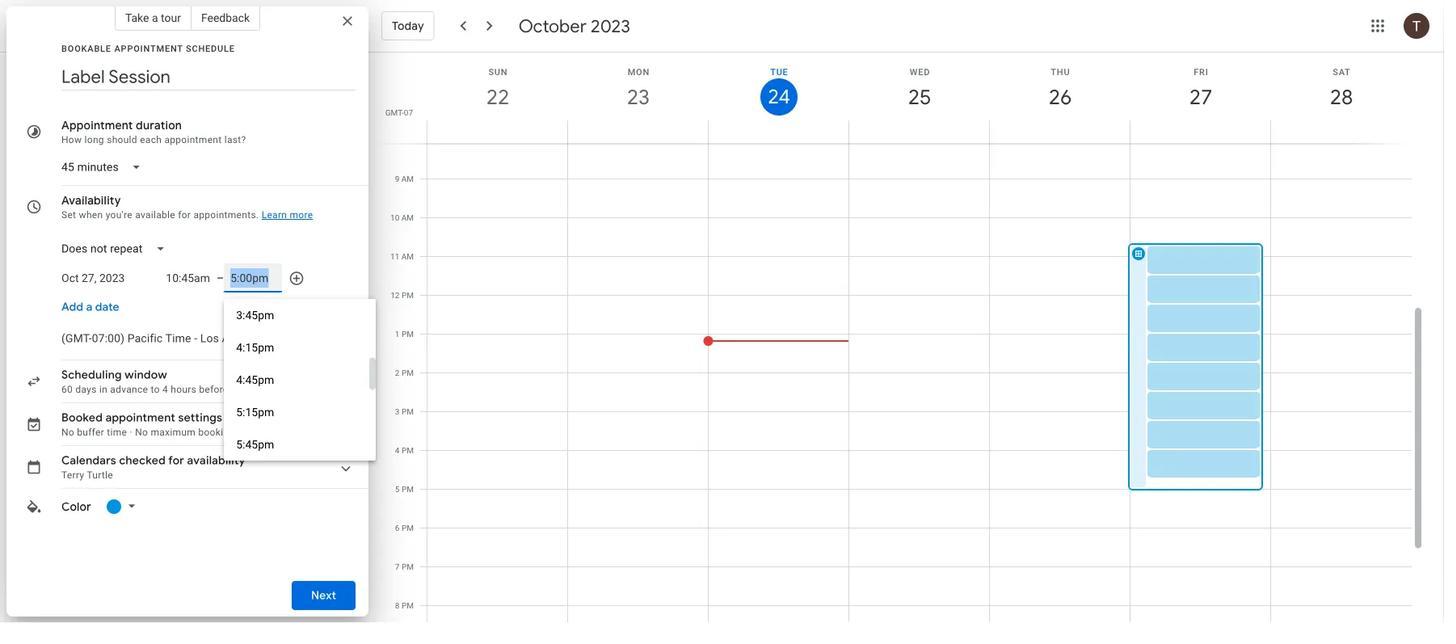 Task type: locate. For each thing, give the bounding box(es) containing it.
pm down 7 pm
[[402, 601, 414, 611]]

pm right 3
[[402, 407, 414, 417]]

–
[[217, 271, 224, 285]]

pm for 8 pm
[[402, 601, 414, 611]]

take a tour button
[[115, 5, 191, 31]]

2 pm from the top
[[402, 329, 414, 339]]

7 pm from the top
[[402, 523, 414, 533]]

22 column header
[[427, 53, 568, 143]]

am
[[401, 135, 414, 145], [401, 174, 414, 184], [401, 213, 414, 223], [401, 252, 414, 261]]

tuesday, october 24, today element
[[761, 78, 798, 116]]

wednesday, october 25 element
[[901, 78, 938, 116]]

27
[[1188, 84, 1212, 110]]

more
[[290, 209, 313, 221]]

pm right 5
[[402, 485, 414, 494]]

schedule
[[186, 43, 235, 53]]

add a date
[[61, 300, 119, 314]]

pm for 3 pm
[[402, 407, 414, 417]]

1 pm from the top
[[402, 291, 414, 300]]

sat 28
[[1329, 67, 1352, 110]]

no down booked
[[61, 427, 74, 438]]

8
[[395, 135, 399, 145], [395, 601, 400, 611]]

9
[[395, 174, 399, 184]]

6 pm from the top
[[402, 485, 414, 494]]

8 pm
[[395, 601, 414, 611]]

am down 07
[[401, 135, 414, 145]]

am right 11
[[401, 252, 414, 261]]

0 horizontal spatial a
[[86, 300, 92, 314]]

no
[[61, 427, 74, 438], [135, 427, 148, 438]]

1 8 from the top
[[395, 135, 399, 145]]

4 pm from the top
[[402, 407, 414, 417]]

booked
[[61, 411, 103, 425]]

am right 9
[[401, 174, 414, 184]]

bookable appointment schedule
[[61, 43, 235, 53]]

gmt-
[[385, 107, 404, 117]]

available
[[135, 209, 175, 221]]

tue
[[770, 67, 789, 77]]

1 horizontal spatial no
[[135, 427, 148, 438]]

appointment up '·'
[[106, 411, 175, 425]]

2 am from the top
[[401, 174, 414, 184]]

9 pm from the top
[[402, 601, 414, 611]]

sat
[[1333, 67, 1351, 77]]

27 column header
[[1130, 53, 1271, 143]]

1 no from the left
[[61, 427, 74, 438]]

4 inside grid
[[395, 446, 400, 455]]

take a tour
[[125, 11, 181, 24]]

60
[[61, 384, 73, 395]]

long
[[85, 134, 104, 145]]

wed
[[910, 67, 930, 77]]

3 pm from the top
[[402, 368, 414, 378]]

today
[[392, 19, 424, 33]]

26
[[1048, 84, 1071, 110]]

None field
[[55, 153, 154, 182], [55, 234, 178, 263], [55, 324, 299, 353], [55, 153, 154, 182], [55, 234, 178, 263], [55, 324, 299, 353]]

4 up 5
[[395, 446, 400, 455]]

5 pm
[[395, 485, 414, 494]]

pm for 12 pm
[[402, 291, 414, 300]]

pm right 6
[[402, 523, 414, 533]]

am right 10
[[401, 213, 414, 223]]

learn more link
[[262, 209, 313, 221]]

1 vertical spatial 8
[[395, 601, 400, 611]]

5:15pm
[[236, 405, 274, 419]]

fri 27
[[1188, 67, 1212, 110]]

pm
[[402, 291, 414, 300], [402, 329, 414, 339], [402, 368, 414, 378], [402, 407, 414, 417], [402, 446, 414, 455], [402, 485, 414, 494], [402, 523, 414, 533], [402, 562, 414, 572], [402, 601, 414, 611]]

each
[[140, 134, 162, 145]]

1 vertical spatial 4
[[395, 446, 400, 455]]

for
[[178, 209, 191, 221], [168, 453, 184, 468]]

mon 23
[[626, 67, 650, 110]]

0 vertical spatial 8
[[395, 135, 399, 145]]

4:45pm
[[236, 373, 274, 386]]

terry
[[61, 470, 84, 481]]

4 am from the top
[[401, 252, 414, 261]]

1 horizontal spatial 4
[[395, 446, 400, 455]]

0 vertical spatial 4
[[162, 384, 168, 395]]

feedback
[[201, 11, 250, 24]]

am for 9 am
[[401, 174, 414, 184]]

Add title text field
[[61, 65, 356, 89]]

1 vertical spatial for
[[168, 453, 184, 468]]

appointment
[[164, 134, 222, 145], [106, 411, 175, 425]]

duration
[[136, 118, 182, 133]]

tour
[[161, 11, 181, 24]]

28 column header
[[1271, 53, 1412, 143]]

per
[[242, 427, 257, 438]]

checked
[[119, 453, 166, 468]]

5:45pm option
[[224, 428, 370, 461]]

a right add
[[86, 300, 92, 314]]

feedback button
[[191, 5, 260, 31]]

a
[[152, 11, 158, 24], [86, 300, 92, 314]]

2 8 from the top
[[395, 601, 400, 611]]

1 vertical spatial appointment
[[106, 411, 175, 425]]

appointment down duration
[[164, 134, 222, 145]]

1 horizontal spatial a
[[152, 11, 158, 24]]

pm for 5 pm
[[402, 485, 414, 494]]

pm right the 1 on the left bottom of page
[[402, 329, 414, 339]]

pm right 2
[[402, 368, 414, 378]]

learn
[[262, 209, 287, 221]]

advance
[[110, 384, 148, 395]]

availability set when you're available for appointments. learn more
[[61, 193, 313, 221]]

in
[[99, 384, 108, 395]]

a left tour on the left top of the page
[[152, 11, 158, 24]]

grid
[[375, 53, 1425, 623]]

add a date button
[[55, 293, 126, 322]]

8 down gmt-07
[[395, 135, 399, 145]]

pm for 1 pm
[[402, 329, 414, 339]]

pm down 3 pm
[[402, 446, 414, 455]]

0 vertical spatial for
[[178, 209, 191, 221]]

3:45pm option
[[224, 299, 370, 331]]

1 am from the top
[[401, 135, 414, 145]]

am for 11 am
[[401, 252, 414, 261]]

add
[[61, 300, 83, 314]]

sun
[[488, 67, 508, 77]]

for down the 'maximum'
[[168, 453, 184, 468]]

appointment duration how long should each appointment last?
[[61, 118, 246, 145]]

appointment inside "appointment duration how long should each appointment last?"
[[164, 134, 222, 145]]

4 right to
[[162, 384, 168, 395]]

next button
[[292, 576, 356, 615]]

today button
[[381, 6, 435, 45]]

4
[[162, 384, 168, 395], [395, 446, 400, 455]]

3 am from the top
[[401, 213, 414, 223]]

should
[[107, 134, 137, 145]]

day
[[260, 427, 276, 438]]

23
[[626, 84, 649, 110]]

5 pm from the top
[[402, 446, 414, 455]]

pm right 12
[[402, 291, 414, 300]]

7 pm
[[395, 562, 414, 572]]

8 down '7'
[[395, 601, 400, 611]]

date
[[95, 300, 119, 314]]

0 vertical spatial appointment
[[164, 134, 222, 145]]

0 vertical spatial a
[[152, 11, 158, 24]]

pm for 4 pm
[[402, 446, 414, 455]]

pm for 7 pm
[[402, 562, 414, 572]]

thu
[[1051, 67, 1070, 77]]

appointment inside booked appointment settings no buffer time · no maximum bookings per day
[[106, 411, 175, 425]]

0 horizontal spatial no
[[61, 427, 74, 438]]

you're
[[106, 209, 132, 221]]

1 vertical spatial a
[[86, 300, 92, 314]]

no right '·'
[[135, 427, 148, 438]]

when
[[79, 209, 103, 221]]

pm right '7'
[[402, 562, 414, 572]]

wed 25
[[907, 67, 930, 110]]

to
[[151, 384, 160, 395]]

8 pm from the top
[[402, 562, 414, 572]]

bookings
[[198, 427, 240, 438]]

0 horizontal spatial 4
[[162, 384, 168, 395]]

window
[[125, 368, 167, 382]]

2 no from the left
[[135, 427, 148, 438]]

for right the 'available'
[[178, 209, 191, 221]]



Task type: describe. For each thing, give the bounding box(es) containing it.
26 column header
[[989, 53, 1131, 143]]

End time text field
[[231, 268, 276, 288]]

6 pm
[[395, 523, 414, 533]]

maximum
[[151, 427, 196, 438]]

october
[[519, 15, 587, 37]]

october 2023
[[519, 15, 630, 37]]

calendars
[[61, 453, 116, 468]]

availability
[[61, 193, 121, 208]]

color
[[61, 500, 91, 514]]

hours
[[171, 384, 197, 395]]

28
[[1329, 84, 1352, 110]]

gmt-07
[[385, 107, 413, 117]]

07
[[404, 107, 413, 117]]

bookable
[[61, 43, 111, 53]]

friday, october 27 element
[[1182, 78, 1220, 116]]

2023
[[591, 15, 630, 37]]

2
[[395, 368, 400, 378]]

buffer
[[77, 427, 104, 438]]

3
[[395, 407, 400, 417]]

1 pm
[[395, 329, 414, 339]]

8 for 8 am
[[395, 135, 399, 145]]

5:15pm option
[[224, 396, 370, 428]]

22
[[485, 84, 508, 110]]

take
[[125, 11, 149, 24]]

5
[[395, 485, 400, 494]]

8 am
[[395, 135, 414, 145]]

how
[[61, 134, 82, 145]]

sunday, october 22 element
[[479, 78, 516, 116]]

a for tour
[[152, 11, 158, 24]]

end time list box
[[224, 299, 376, 461]]

6
[[395, 523, 400, 533]]

24
[[767, 84, 789, 110]]

time
[[107, 427, 127, 438]]

availability
[[187, 453, 245, 468]]

tue 24
[[767, 67, 789, 110]]

before
[[199, 384, 228, 395]]

a for date
[[86, 300, 92, 314]]

4 pm
[[395, 446, 414, 455]]

25 column header
[[849, 53, 990, 143]]

settings
[[178, 411, 222, 425]]

1
[[395, 329, 400, 339]]

10 am
[[390, 213, 414, 223]]

9 am
[[395, 174, 414, 184]]

25
[[907, 84, 930, 110]]

for inside calendars checked for availability terry turtle
[[168, 453, 184, 468]]

set
[[61, 209, 76, 221]]

Start time text field
[[165, 268, 210, 288]]

23 column header
[[567, 53, 709, 143]]

turtle
[[87, 470, 113, 481]]

Date text field
[[61, 268, 125, 288]]

24 column header
[[708, 53, 849, 143]]

appointment
[[61, 118, 133, 133]]

thu 26
[[1048, 67, 1071, 110]]

11
[[390, 252, 400, 261]]

pm for 6 pm
[[402, 523, 414, 533]]

thursday, october 26 element
[[1042, 78, 1079, 116]]

10
[[390, 213, 400, 223]]

for inside "availability set when you're available for appointments. learn more"
[[178, 209, 191, 221]]

saturday, october 28 element
[[1323, 78, 1360, 116]]

am for 10 am
[[401, 213, 414, 223]]

calendars checked for availability terry turtle
[[61, 453, 245, 481]]

4 inside scheduling window 60 days in advance to 4 hours before
[[162, 384, 168, 395]]

8 for 8 pm
[[395, 601, 400, 611]]

·
[[130, 427, 132, 438]]

monday, october 23 element
[[620, 78, 657, 116]]

mon
[[628, 67, 650, 77]]

days
[[75, 384, 97, 395]]

5:45pm
[[236, 438, 274, 451]]

11 am
[[390, 252, 414, 261]]

booked appointment settings no buffer time · no maximum bookings per day
[[61, 411, 276, 438]]

grid containing 22
[[375, 53, 1425, 623]]

3 pm
[[395, 407, 414, 417]]

4:15pm
[[236, 341, 274, 354]]

am for 8 am
[[401, 135, 414, 145]]

7
[[395, 562, 400, 572]]

4:15pm option
[[224, 331, 370, 364]]

12 pm
[[391, 291, 414, 300]]

3:45pm
[[236, 308, 274, 322]]

next
[[311, 588, 336, 603]]

appointments.
[[194, 209, 259, 221]]

scheduling window 60 days in advance to 4 hours before
[[61, 368, 228, 395]]

4:45pm option
[[224, 364, 370, 396]]

fri
[[1194, 67, 1209, 77]]

sun 22
[[485, 67, 508, 110]]

2 pm
[[395, 368, 414, 378]]

scheduling
[[61, 368, 122, 382]]

pm for 2 pm
[[402, 368, 414, 378]]

appointment
[[114, 43, 183, 53]]



Task type: vqa. For each thing, say whether or not it's contained in the screenshot.
Wed 25
yes



